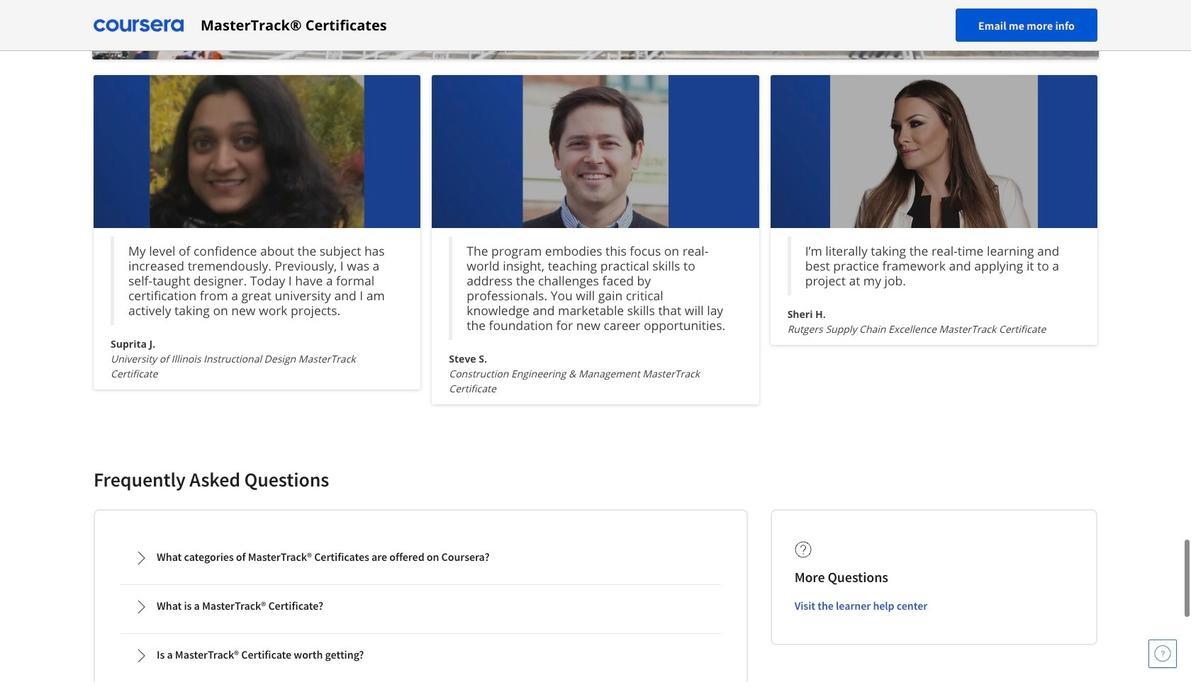 Task type: vqa. For each thing, say whether or not it's contained in the screenshot.
Acquired associated with Organizational
no



Task type: describe. For each thing, give the bounding box(es) containing it.
frequently asked questions element
[[94, 467, 1098, 683]]

help center image
[[1154, 646, 1171, 663]]

collapsed list
[[118, 534, 724, 683]]

coursera image
[[94, 14, 184, 37]]



